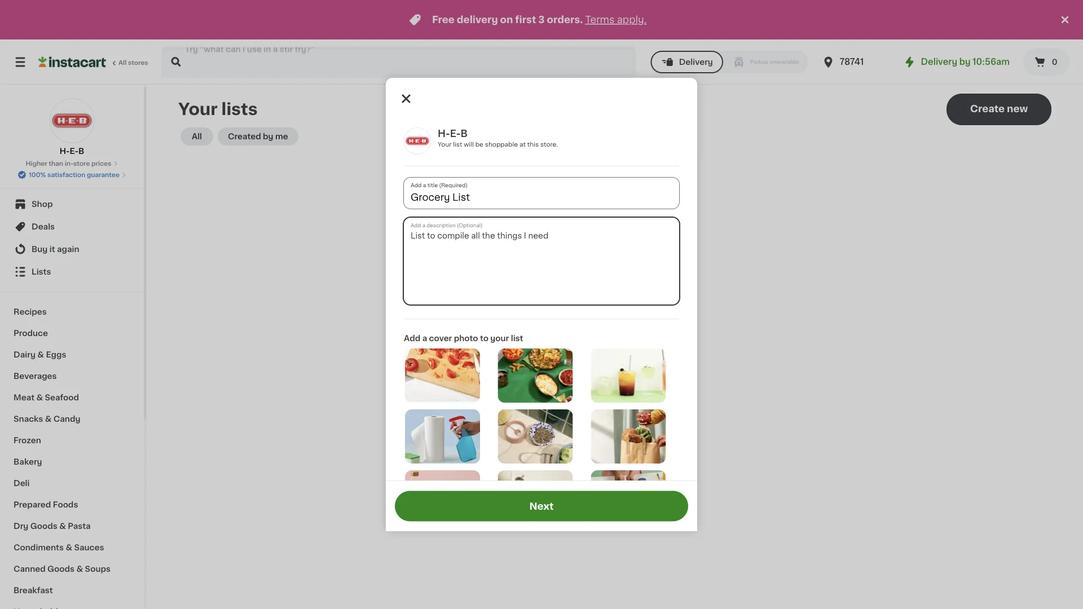 Task type: vqa. For each thing, say whether or not it's contained in the screenshot.
78741 popup button
yes



Task type: locate. For each thing, give the bounding box(es) containing it.
will right create
[[611, 286, 624, 294]]

lists left you
[[546, 286, 565, 294]]

0 horizontal spatial e-
[[70, 147, 78, 155]]

shoppable
[[485, 141, 518, 148]]

b inside h-e-b your list will be shoppable at this store.
[[461, 129, 468, 139]]

1 vertical spatial h-
[[60, 147, 70, 155]]

0 vertical spatial h-
[[438, 129, 450, 139]]

will
[[464, 141, 474, 148], [611, 286, 624, 294]]

delivery
[[921, 58, 957, 66], [679, 58, 713, 66]]

1 horizontal spatial your
[[438, 141, 452, 148]]

produce link
[[7, 323, 137, 344]]

me
[[275, 133, 288, 140]]

e- inside h-e-b your list will be shoppable at this store.
[[450, 129, 461, 139]]

1 vertical spatial will
[[611, 286, 624, 294]]

prepared
[[14, 501, 51, 509]]

& for condiments
[[66, 544, 72, 552]]

all left stores
[[118, 60, 127, 66]]

1 vertical spatial b
[[78, 147, 84, 155]]

0 vertical spatial list
[[453, 141, 462, 148]]

1 vertical spatial all
[[192, 133, 202, 140]]

lists down buy
[[32, 268, 51, 276]]

be left saved
[[626, 286, 636, 294]]

1 horizontal spatial all
[[192, 133, 202, 140]]

meat
[[14, 394, 34, 402]]

you
[[567, 286, 582, 294]]

create left new
[[970, 104, 1005, 114]]

it
[[50, 245, 55, 253]]

higher
[[26, 161, 47, 167]]

stores
[[128, 60, 148, 66]]

0 vertical spatial b
[[461, 129, 468, 139]]

1 vertical spatial a
[[422, 335, 427, 342]]

1 vertical spatial goods
[[47, 565, 75, 573]]

b for h-e-b
[[78, 147, 84, 155]]

1 vertical spatial your
[[438, 141, 452, 148]]

100%
[[29, 172, 46, 178]]

& for snacks
[[45, 415, 52, 423]]

0 horizontal spatial will
[[464, 141, 474, 148]]

a jar of flour, a stick of sliced butter, 3 granny smith apples, a carton of 7 eggs. image
[[498, 470, 573, 525]]

all down your lists
[[192, 133, 202, 140]]

0 vertical spatial all
[[118, 60, 127, 66]]

on
[[500, 15, 513, 25]]

& left the eggs
[[37, 351, 44, 359]]

your
[[178, 101, 218, 117], [438, 141, 452, 148]]

by left me on the left
[[263, 133, 273, 140]]

by inside created by me button
[[263, 133, 273, 140]]

free
[[432, 15, 455, 25]]

0 vertical spatial your
[[178, 101, 218, 117]]

List to compile all the things I need text field
[[404, 218, 679, 305]]

lists for lists
[[32, 268, 51, 276]]

your
[[490, 335, 509, 342]]

a person holding a tomato and a grocery bag with a baguette and vegetables. image
[[591, 410, 666, 464]]

0 horizontal spatial lists
[[32, 268, 51, 276]]

1 vertical spatial create
[[585, 311, 619, 320]]

store.
[[540, 141, 558, 148]]

by
[[960, 58, 971, 66], [263, 133, 273, 140]]

h-e-b logo image inside list_add_items "dialog"
[[404, 128, 431, 155]]

0 horizontal spatial create
[[585, 311, 619, 320]]

soups
[[85, 565, 111, 573]]

0 vertical spatial by
[[960, 58, 971, 66]]

all for all
[[192, 133, 202, 140]]

at
[[520, 141, 526, 148]]

1 horizontal spatial h-
[[438, 129, 450, 139]]

h-e-b logo image
[[49, 98, 95, 143], [404, 128, 431, 155]]

b for h-e-b your list will be shoppable at this store.
[[461, 129, 468, 139]]

& left pasta
[[59, 522, 66, 530]]

0 horizontal spatial h-
[[60, 147, 70, 155]]

a down 'lists you create will be saved here.' on the top right of the page
[[621, 311, 627, 320]]

1 horizontal spatial will
[[611, 286, 624, 294]]

breakfast link
[[7, 580, 137, 601]]

0 vertical spatial be
[[475, 141, 483, 148]]

candy
[[53, 415, 80, 423]]

bakery
[[14, 458, 42, 466]]

recipes
[[14, 308, 47, 316]]

&
[[37, 351, 44, 359], [36, 394, 43, 402], [45, 415, 52, 423], [59, 522, 66, 530], [66, 544, 72, 552], [76, 565, 83, 573]]

goods down condiments & sauces
[[47, 565, 75, 573]]

by inside delivery by 10:56am link
[[960, 58, 971, 66]]

3
[[538, 15, 545, 25]]

1 vertical spatial list
[[630, 311, 645, 320]]

add
[[404, 335, 420, 342]]

a table wtih assorted snacks and drinks. image
[[498, 349, 573, 403]]

& inside "link"
[[66, 544, 72, 552]]

lists for lists you create will be saved here.
[[546, 286, 565, 294]]

again
[[57, 245, 79, 253]]

1 horizontal spatial delivery
[[921, 58, 957, 66]]

a inside "dialog"
[[422, 335, 427, 342]]

terms apply. link
[[585, 15, 647, 25]]

1 horizontal spatial h-e-b logo image
[[404, 128, 431, 155]]

all
[[118, 60, 127, 66], [192, 133, 202, 140]]

Add a title (Required) text field
[[404, 178, 679, 209]]

1 horizontal spatial b
[[461, 129, 468, 139]]

service type group
[[651, 51, 808, 73]]

your lists
[[178, 101, 258, 117]]

& right meat
[[36, 394, 43, 402]]

0 horizontal spatial be
[[475, 141, 483, 148]]

e- inside the h-e-b link
[[70, 147, 78, 155]]

create for create new
[[970, 104, 1005, 114]]

delivery
[[457, 15, 498, 25]]

lists
[[32, 268, 51, 276], [546, 286, 565, 294]]

0 vertical spatial a
[[621, 311, 627, 320]]

dairy
[[14, 351, 35, 359]]

create
[[584, 286, 609, 294]]

None search field
[[161, 46, 636, 78]]

by left "10:56am"
[[960, 58, 971, 66]]

all button
[[181, 128, 213, 146]]

10:56am
[[973, 58, 1010, 66]]

0 vertical spatial e-
[[450, 129, 461, 139]]

your inside h-e-b your list will be shoppable at this store.
[[438, 141, 452, 148]]

dairy & eggs link
[[7, 344, 137, 366]]

list left the 'shoppable'
[[453, 141, 462, 148]]

& left candy
[[45, 415, 52, 423]]

lists
[[222, 101, 258, 117]]

0 vertical spatial goods
[[30, 522, 57, 530]]

& left sauces
[[66, 544, 72, 552]]

by for delivery
[[960, 58, 971, 66]]

list right your
[[511, 335, 523, 342]]

sauces
[[74, 544, 104, 552]]

0 horizontal spatial a
[[422, 335, 427, 342]]

all stores
[[118, 60, 148, 66]]

0 horizontal spatial list
[[453, 141, 462, 148]]

goods for dry
[[30, 522, 57, 530]]

a
[[621, 311, 627, 320], [422, 335, 427, 342]]

a for cover
[[422, 335, 427, 342]]

1 vertical spatial lists
[[546, 286, 565, 294]]

create down create
[[585, 311, 619, 320]]

& left soups
[[76, 565, 83, 573]]

create inside button
[[970, 104, 1005, 114]]

by for created
[[263, 133, 273, 140]]

0 horizontal spatial all
[[118, 60, 127, 66]]

all inside all stores link
[[118, 60, 127, 66]]

create new button
[[947, 94, 1052, 125]]

h-e-b
[[60, 147, 84, 155]]

condiments
[[14, 544, 64, 552]]

1 horizontal spatial a
[[621, 311, 627, 320]]

e- for h-e-b
[[70, 147, 78, 155]]

be left the 'shoppable'
[[475, 141, 483, 148]]

buy it again link
[[7, 238, 137, 261]]

0 vertical spatial create
[[970, 104, 1005, 114]]

1 horizontal spatial create
[[970, 104, 1005, 114]]

0 vertical spatial will
[[464, 141, 474, 148]]

0 horizontal spatial delivery
[[679, 58, 713, 66]]

1 vertical spatial e-
[[70, 147, 78, 155]]

all inside all button
[[192, 133, 202, 140]]

1 vertical spatial by
[[263, 133, 273, 140]]

list down saved
[[630, 311, 645, 320]]

0 horizontal spatial b
[[78, 147, 84, 155]]

b inside the h-e-b link
[[78, 147, 84, 155]]

a right add
[[422, 335, 427, 342]]

list
[[453, 141, 462, 148], [630, 311, 645, 320], [511, 335, 523, 342]]

canned
[[14, 565, 46, 573]]

delivery inside button
[[679, 58, 713, 66]]

orders.
[[547, 15, 583, 25]]

prepared foods link
[[7, 494, 137, 516]]

1 horizontal spatial be
[[626, 286, 636, 294]]

a wooden cutting board and knife, and a few sliced tomatoes and two whole tomatoes. image
[[405, 349, 480, 403]]

0 horizontal spatial h-e-b logo image
[[49, 98, 95, 143]]

0 horizontal spatial by
[[263, 133, 273, 140]]

goods down prepared foods
[[30, 522, 57, 530]]

deli
[[14, 480, 30, 487]]

0 vertical spatial lists
[[32, 268, 51, 276]]

guarantee
[[87, 172, 120, 178]]

h-e-b link
[[49, 98, 95, 157]]

list_add_items dialog
[[386, 78, 697, 609]]

1 horizontal spatial by
[[960, 58, 971, 66]]

condiments & sauces link
[[7, 537, 137, 559]]

prepared foods
[[14, 501, 78, 509]]

1 horizontal spatial e-
[[450, 129, 461, 139]]

h- inside h-e-b your list will be shoppable at this store.
[[438, 129, 450, 139]]

lists you create will be saved here.
[[546, 286, 684, 294]]

will left the 'shoppable'
[[464, 141, 474, 148]]

1 horizontal spatial lists
[[546, 286, 565, 294]]

all for all stores
[[118, 60, 127, 66]]

create
[[970, 104, 1005, 114], [585, 311, 619, 320]]

shop
[[32, 200, 53, 208]]

will inside h-e-b your list will be shoppable at this store.
[[464, 141, 474, 148]]

goods
[[30, 522, 57, 530], [47, 565, 75, 573]]

1 horizontal spatial list
[[511, 335, 523, 342]]



Task type: describe. For each thing, give the bounding box(es) containing it.
than
[[49, 161, 63, 167]]

first
[[515, 15, 536, 25]]

h- for h-e-b
[[60, 147, 70, 155]]

snacks
[[14, 415, 43, 423]]

create a list
[[585, 311, 645, 320]]

meat & seafood
[[14, 394, 79, 402]]

a for list
[[621, 311, 627, 320]]

instacart logo image
[[38, 55, 106, 69]]

deals
[[32, 223, 55, 231]]

e- for h-e-b your list will be shoppable at this store.
[[450, 129, 461, 139]]

saved
[[638, 286, 662, 294]]

2 vertical spatial list
[[511, 335, 523, 342]]

dry goods & pasta
[[14, 522, 91, 530]]

terms
[[585, 15, 615, 25]]

dry
[[14, 522, 28, 530]]

delivery button
[[651, 51, 723, 73]]

0 button
[[1023, 49, 1070, 76]]

an assortment of glasses increasing in height with various cocktails. image
[[591, 349, 666, 403]]

to
[[480, 335, 489, 342]]

list inside h-e-b your list will be shoppable at this store.
[[453, 141, 462, 148]]

goods for canned
[[47, 565, 75, 573]]

h- for h-e-b your list will be shoppable at this store.
[[438, 129, 450, 139]]

store
[[73, 161, 90, 167]]

new
[[1007, 104, 1028, 114]]

snacks & candy link
[[7, 408, 137, 430]]

this
[[527, 141, 539, 148]]

100% satisfaction guarantee button
[[18, 168, 126, 179]]

next button
[[395, 491, 688, 522]]

0 horizontal spatial your
[[178, 101, 218, 117]]

all stores link
[[38, 46, 149, 78]]

condiments & sauces
[[14, 544, 104, 552]]

canned goods & soups link
[[7, 559, 137, 580]]

create for create a list
[[585, 311, 619, 320]]

delivery by 10:56am
[[921, 58, 1010, 66]]

prices
[[91, 161, 111, 167]]

created by me
[[228, 133, 288, 140]]

lists link
[[7, 261, 137, 283]]

be inside h-e-b your list will be shoppable at this store.
[[475, 141, 483, 148]]

frozen link
[[7, 430, 137, 451]]

satisfaction
[[47, 172, 85, 178]]

add a cover photo to your list
[[404, 335, 523, 342]]

& for meat
[[36, 394, 43, 402]]

1 vertical spatial be
[[626, 286, 636, 294]]

pasta
[[68, 522, 91, 530]]

dry goods & pasta link
[[7, 516, 137, 537]]

apply.
[[617, 15, 647, 25]]

limited time offer region
[[0, 0, 1058, 39]]

higher than in-store prices
[[26, 161, 111, 167]]

created
[[228, 133, 261, 140]]

bakery link
[[7, 451, 137, 473]]

shop link
[[7, 193, 137, 216]]

buy
[[32, 245, 48, 253]]

photo
[[454, 335, 478, 342]]

deals link
[[7, 216, 137, 238]]

h-e-b your list will be shoppable at this store.
[[438, 129, 558, 148]]

seafood
[[45, 394, 79, 402]]

& for dairy
[[37, 351, 44, 359]]

eggs
[[46, 351, 66, 359]]

a bulb of garlic, a bowl of salt, a bowl of pepper, a bowl of cut celery. image
[[498, 410, 573, 464]]

foods
[[53, 501, 78, 509]]

recipes link
[[7, 301, 137, 323]]

produce
[[14, 329, 48, 337]]

delivery for delivery by 10:56am
[[921, 58, 957, 66]]

cover
[[429, 335, 452, 342]]

higher than in-store prices link
[[26, 159, 118, 168]]

beverages
[[14, 372, 57, 380]]

in-
[[65, 161, 73, 167]]

free delivery on first 3 orders. terms apply.
[[432, 15, 647, 25]]

2 horizontal spatial list
[[630, 311, 645, 320]]

a roll of paper towels, a person holding a spray bottle of blue cleaning solution, and a sponge. image
[[405, 410, 480, 464]]

create a list link
[[585, 309, 645, 322]]

delivery for delivery
[[679, 58, 713, 66]]

100% satisfaction guarantee
[[29, 172, 120, 178]]

breakfast
[[14, 587, 53, 595]]

meat & seafood link
[[7, 387, 137, 408]]

78741
[[840, 58, 864, 66]]

created by me button
[[218, 128, 298, 146]]

a water bottle, yoga block, stretch band, and ear buds. image
[[405, 470, 480, 525]]

dairy & eggs
[[14, 351, 66, 359]]

a person preparing a sandwich on a cutting board, a bunch of carrots, a sliced avocado, a jar of mayonnaise, and a plate of potato chips. image
[[591, 470, 666, 525]]

frozen
[[14, 437, 41, 445]]

here.
[[664, 286, 684, 294]]

canned goods & soups
[[14, 565, 111, 573]]

buy it again
[[32, 245, 79, 253]]

create new
[[970, 104, 1028, 114]]

beverages link
[[7, 366, 137, 387]]

deli link
[[7, 473, 137, 494]]



